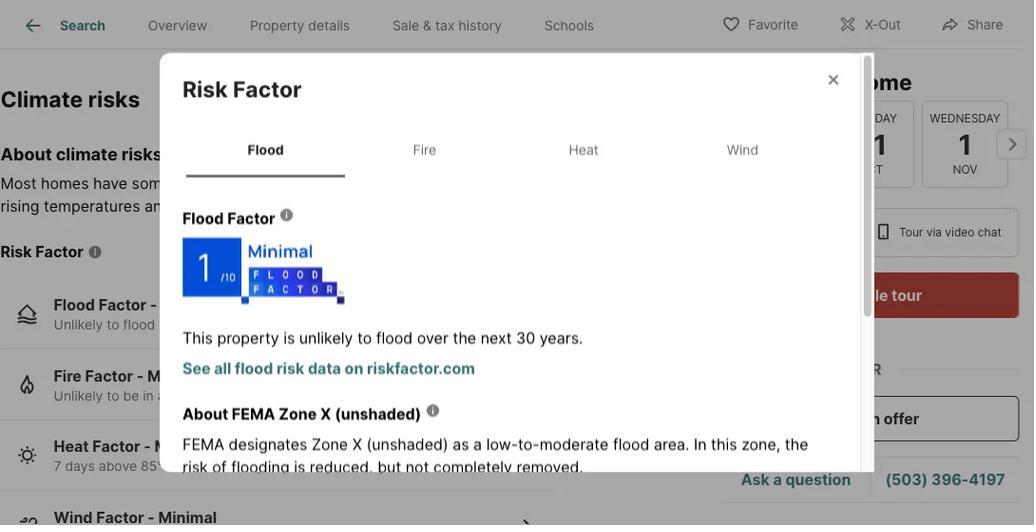 Task type: vqa. For each thing, say whether or not it's contained in the screenshot.
THE 'SALE & TAX HISTORY' tab
yes



Task type: describe. For each thing, give the bounding box(es) containing it.
property details tab
[[229, 3, 371, 48]]

flood for flood factor - minimal unlikely to flood in next 30 years
[[54, 296, 95, 315]]

offer
[[884, 410, 919, 428]]

x-out button
[[822, 4, 917, 43]]

risk inside 'most homes have some risk of natural disasters, and may be impacted by climate change due to rising temperatures and sea levels.'
[[175, 175, 201, 193]]

impacted
[[440, 175, 507, 193]]

30 inside flood factor - minimal unlikely to flood in next 30 years
[[205, 317, 222, 333]]

above
[[99, 459, 137, 475]]

but
[[378, 458, 401, 476]]

search
[[60, 17, 105, 34]]

history
[[459, 17, 502, 34]]

climate inside 'most homes have some risk of natural disasters, and may be impacted by climate change due to rising temperatures and sea levels.'
[[533, 175, 585, 193]]

rising
[[0, 197, 39, 216]]

factor inside flood factor - minimal unlikely to flood in next 30 years
[[99, 296, 147, 315]]

next inside fire factor - minimal unlikely to be in a wildfire in next 30 years
[[233, 388, 260, 404]]

2 horizontal spatial a
[[773, 471, 782, 489]]

(503) 396-4197
[[885, 471, 1005, 489]]

a inside fire factor - minimal unlikely to be in a wildfire in next 30 years
[[158, 388, 165, 404]]

31
[[855, 128, 886, 161]]

most
[[0, 175, 37, 193]]

factor inside fire factor - minimal unlikely to be in a wildfire in next 30 years
[[85, 367, 133, 386]]

property
[[250, 17, 305, 34]]

ask a question
[[741, 471, 851, 489]]

video
[[945, 226, 975, 240]]

ask a question link
[[741, 471, 851, 489]]

data
[[308, 359, 341, 378]]

climate
[[0, 85, 83, 112]]

as
[[453, 435, 469, 454]]

minimal for fire factor - minimal
[[147, 367, 206, 386]]

heat for heat factor - major 7 days above 85° expected this year, 20 days in 30 years
[[54, 438, 89, 456]]

0 vertical spatial the
[[453, 329, 476, 347]]

go
[[722, 68, 752, 95]]

or
[[860, 360, 882, 379]]

about for about climate risks
[[0, 144, 52, 165]]

factor inside heat factor - major 7 days above 85° expected this year, 20 days in 30 years
[[92, 438, 140, 456]]

fema designates zone x (unshaded) as a low-to-moderate flood area. in this zone, the risk of flooding is reduced, but not completely removed.
[[182, 435, 808, 476]]

30 inside risk factor "dialog"
[[516, 329, 535, 347]]

schools tab
[[523, 3, 616, 48]]

heat tab
[[504, 126, 663, 173]]

flood inside flood factor - minimal unlikely to flood in next 30 years
[[123, 317, 155, 333]]

out
[[878, 17, 901, 33]]

about climate risks
[[0, 144, 162, 165]]

flood factor
[[182, 209, 275, 227]]

396-
[[932, 471, 969, 489]]

tab list inside risk factor "dialog"
[[182, 122, 837, 177]]

start an offer
[[822, 410, 919, 428]]

by
[[511, 175, 528, 193]]

expected
[[167, 459, 226, 475]]

tour via video chat option
[[860, 208, 1019, 258]]

some
[[132, 175, 171, 193]]

fire factor - minimal unlikely to be in a wildfire in next 30 years
[[54, 367, 319, 404]]

wind tab
[[663, 126, 822, 173]]

1 vertical spatial risk
[[277, 359, 304, 378]]

details
[[308, 17, 350, 34]]

sale & tax history
[[392, 17, 502, 34]]

sea
[[176, 197, 201, 216]]

an
[[862, 410, 880, 428]]

7
[[54, 459, 61, 475]]

risk factor element
[[182, 53, 325, 103]]

the inside fema designates zone x (unshaded) as a low-to-moderate flood area. in this zone, the risk of flooding is reduced, but not completely removed.
[[785, 435, 808, 454]]

30 inside fire factor - minimal unlikely to be in a wildfire in next 30 years
[[264, 388, 281, 404]]

to inside fire factor - minimal unlikely to be in a wildfire in next 30 years
[[107, 388, 119, 404]]

share button
[[925, 4, 1019, 43]]

years inside heat factor - major 7 days above 85° expected this year, 20 days in 30 years
[[379, 459, 413, 475]]

to-
[[518, 435, 540, 454]]

fire tab
[[345, 126, 504, 173]]

in inside flood factor - minimal unlikely to flood in next 30 years
[[159, 317, 170, 333]]

levels.
[[205, 197, 250, 216]]

flood down property
[[235, 359, 273, 378]]

start
[[822, 410, 859, 428]]

4197
[[969, 471, 1005, 489]]

heat for heat
[[569, 141, 599, 157]]

unlikely for fire
[[54, 388, 103, 404]]

property
[[217, 329, 279, 347]]

removed.
[[517, 458, 583, 476]]

flood for flood
[[248, 141, 284, 157]]

homes
[[41, 175, 89, 193]]

is inside fema designates zone x (unshaded) as a low-to-moderate flood area. in this zone, the risk of flooding is reduced, but not completely removed.
[[294, 458, 305, 476]]

in
[[694, 435, 707, 454]]

0 vertical spatial risks
[[88, 85, 140, 112]]

(503)
[[885, 471, 928, 489]]

next image
[[997, 129, 1027, 160]]

tab list containing search
[[0, 0, 631, 48]]

1 vertical spatial risk
[[0, 243, 32, 262]]

sale & tax history tab
[[371, 3, 523, 48]]

flood for flood factor
[[182, 209, 224, 227]]

designates
[[229, 435, 307, 454]]

zone for designates
[[312, 435, 348, 454]]

1 horizontal spatial and
[[352, 175, 379, 193]]

to inside risk factor "dialog"
[[357, 329, 372, 347]]

due
[[646, 175, 673, 193]]

sale
[[392, 17, 419, 34]]

tax
[[435, 17, 455, 34]]

ask
[[741, 471, 770, 489]]

overview
[[148, 17, 207, 34]]

oct
[[858, 163, 883, 177]]

30 inside heat factor - major 7 days above 85° expected this year, 20 days in 30 years
[[358, 459, 375, 475]]

favorite button
[[706, 4, 814, 43]]

this
[[182, 329, 213, 347]]

may
[[383, 175, 413, 193]]

tour via video chat
[[899, 226, 1002, 240]]

minimal for flood factor - minimal
[[161, 296, 219, 315]]

years inside fire factor - minimal unlikely to be in a wildfire in next 30 years
[[285, 388, 319, 404]]

this inside heat factor - major 7 days above 85° expected this year, 20 days in 30 years
[[229, 459, 252, 475]]

not
[[406, 458, 429, 476]]

wind
[[727, 141, 759, 157]]

property details
[[250, 17, 350, 34]]

start an offer button
[[722, 396, 1019, 442]]

years.
[[540, 329, 583, 347]]

about for about fema zone x (unshaded)
[[182, 405, 228, 423]]

&
[[423, 17, 432, 34]]

most homes have some risk of natural disasters, and may be impacted by climate change due to rising temperatures and sea levels.
[[0, 175, 692, 216]]

schedule tour button
[[722, 273, 1019, 318]]

see all flood risk data on riskfactor.com
[[182, 359, 475, 378]]

question
[[785, 471, 851, 489]]



Task type: locate. For each thing, give the bounding box(es) containing it.
schedule tour
[[819, 286, 922, 305]]

zone inside fema designates zone x (unshaded) as a low-to-moderate flood area. in this zone, the risk of flooding is reduced, but not completely removed.
[[312, 435, 348, 454]]

0 vertical spatial a
[[158, 388, 165, 404]]

of left the flooding
[[212, 458, 227, 476]]

flood
[[123, 317, 155, 333], [376, 329, 413, 347], [235, 359, 273, 378], [613, 435, 650, 454]]

0 horizontal spatial about
[[0, 144, 52, 165]]

(unshaded) for fema
[[335, 405, 421, 423]]

search link
[[22, 14, 105, 37]]

flood inside tab
[[248, 141, 284, 157]]

2 vertical spatial years
[[379, 459, 413, 475]]

x up reduced,
[[352, 435, 362, 454]]

30
[[758, 128, 795, 161], [205, 317, 222, 333], [516, 329, 535, 347], [264, 388, 281, 404], [358, 459, 375, 475]]

risk left data
[[277, 359, 304, 378]]

a inside fema designates zone x (unshaded) as a low-to-moderate flood area. in this zone, the risk of flooding is reduced, but not completely removed.
[[473, 435, 482, 454]]

2 vertical spatial risk
[[182, 458, 208, 476]]

unlikely inside flood factor - minimal unlikely to flood in next 30 years
[[54, 317, 103, 333]]

of inside fema designates zone x (unshaded) as a low-to-moderate flood area. in this zone, the risk of flooding is reduced, but not completely removed.
[[212, 458, 227, 476]]

a right as
[[473, 435, 482, 454]]

1 vertical spatial of
[[212, 458, 227, 476]]

20
[[290, 459, 306, 475]]

this left "home"
[[806, 68, 847, 95]]

0 horizontal spatial days
[[65, 459, 95, 475]]

home
[[852, 68, 912, 95]]

1 vertical spatial is
[[294, 458, 305, 476]]

1 vertical spatial x
[[352, 435, 362, 454]]

reduced,
[[310, 458, 373, 476]]

0 horizontal spatial the
[[453, 329, 476, 347]]

30 right 'previous' image at the top right of page
[[758, 128, 795, 161]]

unlikely
[[54, 317, 103, 333], [54, 388, 103, 404]]

minimal up wildfire
[[147, 367, 206, 386]]

0 vertical spatial fire
[[413, 141, 436, 157]]

0 horizontal spatial fire
[[54, 367, 82, 386]]

(503) 396-4197 link
[[885, 471, 1005, 489]]

1 horizontal spatial tour
[[892, 286, 922, 305]]

0 vertical spatial of
[[205, 175, 219, 193]]

heat inside heat factor - major 7 days above 85° expected this year, 20 days in 30 years
[[54, 438, 89, 456]]

(unshaded) for designates
[[366, 435, 448, 454]]

1 horizontal spatial climate
[[533, 175, 585, 193]]

on
[[345, 359, 363, 378]]

fire for fire
[[413, 141, 436, 157]]

years right the this
[[225, 317, 260, 333]]

1 vertical spatial this
[[711, 435, 737, 454]]

0 horizontal spatial heat
[[54, 438, 89, 456]]

tour right schedule
[[892, 286, 922, 305]]

climate right the by at the top of the page
[[533, 175, 585, 193]]

0 horizontal spatial climate
[[56, 144, 118, 165]]

tuesday
[[845, 111, 897, 125]]

None button
[[827, 101, 914, 188], [921, 101, 1008, 188], [827, 101, 914, 188], [921, 101, 1008, 188]]

to right "due"
[[678, 175, 692, 193]]

0 horizontal spatial this
[[229, 459, 252, 475]]

1 vertical spatial minimal
[[147, 367, 206, 386]]

2 vertical spatial a
[[773, 471, 782, 489]]

flooding
[[231, 458, 290, 476]]

tuesday 31 oct
[[845, 111, 897, 177]]

- inside flood factor - minimal unlikely to flood in next 30 years
[[150, 296, 157, 315]]

2 vertical spatial flood
[[54, 296, 95, 315]]

1 horizontal spatial be
[[417, 175, 435, 193]]

tab list containing flood
[[182, 122, 837, 177]]

fire up 7
[[54, 367, 82, 386]]

1 vertical spatial fire
[[54, 367, 82, 386]]

1 vertical spatial years
[[285, 388, 319, 404]]

(unshaded) up not
[[366, 435, 448, 454]]

1 vertical spatial the
[[785, 435, 808, 454]]

favorite
[[748, 17, 798, 33]]

this right in
[[711, 435, 737, 454]]

- up 85° at the bottom of the page
[[144, 438, 151, 456]]

fema up expected
[[182, 435, 224, 454]]

1 vertical spatial risk factor
[[0, 243, 83, 262]]

- for heat
[[144, 438, 151, 456]]

0 vertical spatial climate
[[56, 144, 118, 165]]

is
[[283, 329, 295, 347], [294, 458, 305, 476]]

go tour this home
[[722, 68, 912, 95]]

flood inside fema designates zone x (unshaded) as a low-to-moderate flood area. in this zone, the risk of flooding is reduced, but not completely removed.
[[613, 435, 650, 454]]

about down wildfire
[[182, 405, 228, 423]]

heat inside tab
[[569, 141, 599, 157]]

fire for fire factor - minimal unlikely to be in a wildfire in next 30 years
[[54, 367, 82, 386]]

0 vertical spatial and
[[352, 175, 379, 193]]

fema up 'designates'
[[232, 405, 275, 423]]

the
[[453, 329, 476, 347], [785, 435, 808, 454]]

- for flood
[[150, 296, 157, 315]]

major
[[154, 438, 197, 456]]

0 horizontal spatial risk factor
[[0, 243, 83, 262]]

to inside flood factor - minimal unlikely to flood in next 30 years
[[107, 317, 119, 333]]

(unshaded)
[[335, 405, 421, 423], [366, 435, 448, 454]]

area.
[[654, 435, 690, 454]]

heat up 7
[[54, 438, 89, 456]]

next right over
[[481, 329, 512, 347]]

2 horizontal spatial this
[[806, 68, 847, 95]]

tour
[[899, 226, 923, 240]]

0 vertical spatial risk
[[182, 75, 228, 102]]

2 unlikely from the top
[[54, 388, 103, 404]]

about up most
[[0, 144, 52, 165]]

heat up change
[[569, 141, 599, 157]]

wildfire
[[169, 388, 215, 404]]

climate risks
[[0, 85, 140, 112]]

next up see
[[174, 317, 201, 333]]

tour for go
[[757, 68, 801, 95]]

30 up all
[[205, 317, 222, 333]]

over
[[417, 329, 449, 347]]

disasters,
[[278, 175, 347, 193]]

tour for schedule
[[892, 286, 922, 305]]

0 vertical spatial about
[[0, 144, 52, 165]]

about fema zone x (unshaded)
[[182, 405, 421, 423]]

1 horizontal spatial the
[[785, 435, 808, 454]]

previous image
[[714, 129, 745, 160]]

1 horizontal spatial next
[[233, 388, 260, 404]]

see all flood risk data on riskfactor.com link
[[182, 359, 475, 378]]

schedule
[[819, 286, 888, 305]]

(unshaded) down on
[[335, 405, 421, 423]]

2 horizontal spatial flood
[[248, 141, 284, 157]]

to
[[678, 175, 692, 193], [107, 317, 119, 333], [357, 329, 372, 347], [107, 388, 119, 404]]

0 horizontal spatial x
[[320, 405, 331, 423]]

0 horizontal spatial risk
[[0, 243, 32, 262]]

this
[[806, 68, 847, 95], [711, 435, 737, 454], [229, 459, 252, 475]]

heat factor - major 7 days above 85° expected this year, 20 days in 30 years
[[54, 438, 413, 475]]

in left wildfire
[[143, 388, 154, 404]]

a right the ask
[[773, 471, 782, 489]]

unlikely
[[299, 329, 353, 347]]

1 vertical spatial and
[[144, 197, 171, 216]]

1 vertical spatial tab list
[[182, 122, 837, 177]]

- inside heat factor - major 7 days above 85° expected this year, 20 days in 30 years
[[144, 438, 151, 456]]

fema
[[232, 405, 275, 423], [182, 435, 224, 454]]

2 horizontal spatial next
[[481, 329, 512, 347]]

completely
[[433, 458, 512, 476]]

option
[[722, 208, 860, 258]]

x-out
[[865, 17, 901, 33]]

of inside 'most homes have some risk of natural disasters, and may be impacted by climate change due to rising temperatures and sea levels.'
[[205, 175, 219, 193]]

- inside fire factor - minimal unlikely to be in a wildfire in next 30 years
[[137, 367, 144, 386]]

this left year,
[[229, 459, 252, 475]]

is left unlikely
[[283, 329, 295, 347]]

to left the this
[[107, 317, 119, 333]]

risk
[[182, 75, 228, 102], [0, 243, 32, 262]]

wednesday 1 nov
[[929, 111, 1000, 177]]

nov
[[952, 163, 977, 177]]

2 vertical spatial this
[[229, 459, 252, 475]]

1 horizontal spatial days
[[310, 459, 340, 475]]

the right over
[[453, 329, 476, 347]]

0 vertical spatial x
[[320, 405, 331, 423]]

next up 'designates'
[[233, 388, 260, 404]]

years
[[225, 317, 260, 333], [285, 388, 319, 404], [379, 459, 413, 475]]

2 horizontal spatial years
[[379, 459, 413, 475]]

moderate
[[540, 435, 609, 454]]

be left wildfire
[[123, 388, 139, 404]]

flood factor - minimal unlikely to flood in next 30 years
[[54, 296, 260, 333]]

tour via video chat list box
[[722, 208, 1019, 258]]

year,
[[256, 459, 286, 475]]

be inside 'most homes have some risk of natural disasters, and may be impacted by climate change due to rising temperatures and sea levels.'
[[417, 175, 435, 193]]

0 vertical spatial heat
[[569, 141, 599, 157]]

1 vertical spatial fema
[[182, 435, 224, 454]]

fire inside tab
[[413, 141, 436, 157]]

0 vertical spatial zone
[[279, 405, 317, 423]]

0 vertical spatial be
[[417, 175, 435, 193]]

days right 20 at the left bottom of page
[[310, 459, 340, 475]]

0 vertical spatial minimal
[[161, 296, 219, 315]]

flood tab
[[186, 126, 345, 173]]

x for designates
[[352, 435, 362, 454]]

fire up 'most homes have some risk of natural disasters, and may be impacted by climate change due to rising temperatures and sea levels.'
[[413, 141, 436, 157]]

climate up homes
[[56, 144, 118, 165]]

flood left over
[[376, 329, 413, 347]]

0 vertical spatial flood
[[248, 141, 284, 157]]

1 horizontal spatial risk
[[182, 75, 228, 102]]

years up about fema zone x (unshaded) on the bottom of page
[[285, 388, 319, 404]]

0 vertical spatial years
[[225, 317, 260, 333]]

1 vertical spatial risks
[[122, 144, 162, 165]]

and left may
[[352, 175, 379, 193]]

years inside flood factor - minimal unlikely to flood in next 30 years
[[225, 317, 260, 333]]

a
[[158, 388, 165, 404], [473, 435, 482, 454], [773, 471, 782, 489]]

next for in
[[174, 317, 201, 333]]

0 horizontal spatial a
[[158, 388, 165, 404]]

1 horizontal spatial about
[[182, 405, 228, 423]]

85°
[[141, 459, 163, 475]]

1 vertical spatial about
[[182, 405, 228, 423]]

fema inside fema designates zone x (unshaded) as a low-to-moderate flood area. in this zone, the risk of flooding is reduced, but not completely removed.
[[182, 435, 224, 454]]

30 left years.
[[516, 329, 535, 347]]

0 vertical spatial this
[[806, 68, 847, 95]]

risk factor up flood tab
[[182, 75, 302, 102]]

30 up about fema zone x (unshaded) on the bottom of page
[[264, 388, 281, 404]]

2 vertical spatial -
[[144, 438, 151, 456]]

overview tab
[[127, 3, 229, 48]]

chat
[[978, 226, 1002, 240]]

1 horizontal spatial flood
[[182, 209, 224, 227]]

0 vertical spatial risk
[[175, 175, 201, 193]]

30 inside button
[[758, 128, 795, 161]]

risk factor
[[182, 75, 302, 102], [0, 243, 83, 262]]

minimal up the this
[[161, 296, 219, 315]]

is right year,
[[294, 458, 305, 476]]

x
[[320, 405, 331, 423], [352, 435, 362, 454]]

0 horizontal spatial next
[[174, 317, 201, 333]]

tab list
[[0, 0, 631, 48], [182, 122, 837, 177]]

share
[[967, 17, 1003, 33]]

flood inside flood factor - minimal unlikely to flood in next 30 years
[[54, 296, 95, 315]]

next inside risk factor "dialog"
[[481, 329, 512, 347]]

in left but at bottom
[[344, 459, 355, 475]]

flood left the area.
[[613, 435, 650, 454]]

1 vertical spatial zone
[[312, 435, 348, 454]]

0 horizontal spatial flood
[[54, 296, 95, 315]]

next inside flood factor - minimal unlikely to flood in next 30 years
[[174, 317, 201, 333]]

0 horizontal spatial be
[[123, 388, 139, 404]]

flood
[[248, 141, 284, 157], [182, 209, 224, 227], [54, 296, 95, 315]]

unlikely inside fire factor - minimal unlikely to be in a wildfire in next 30 years
[[54, 388, 103, 404]]

risks up some
[[122, 144, 162, 165]]

(unshaded) inside fema designates zone x (unshaded) as a low-to-moderate flood area. in this zone, the risk of flooding is reduced, but not completely removed.
[[366, 435, 448, 454]]

fire
[[413, 141, 436, 157], [54, 367, 82, 386]]

a left wildfire
[[158, 388, 165, 404]]

tour right go
[[757, 68, 801, 95]]

1 vertical spatial flood
[[182, 209, 224, 227]]

- left see
[[137, 367, 144, 386]]

0 horizontal spatial fema
[[182, 435, 224, 454]]

0 vertical spatial is
[[283, 329, 295, 347]]

1 vertical spatial unlikely
[[54, 388, 103, 404]]

0 horizontal spatial tour
[[757, 68, 801, 95]]

change
[[589, 175, 642, 193]]

to inside 'most homes have some risk of natural disasters, and may be impacted by climate change due to rising temperatures and sea levels.'
[[678, 175, 692, 193]]

x for fema
[[320, 405, 331, 423]]

1 vertical spatial tour
[[892, 286, 922, 305]]

1 horizontal spatial fire
[[413, 141, 436, 157]]

risk factor down rising
[[0, 243, 83, 262]]

zone for fema
[[279, 405, 317, 423]]

to up on
[[357, 329, 372, 347]]

natural
[[224, 175, 273, 193]]

0 vertical spatial (unshaded)
[[335, 405, 421, 423]]

zone up reduced,
[[312, 435, 348, 454]]

in left the this
[[159, 317, 170, 333]]

risk down rising
[[0, 243, 32, 262]]

be right may
[[417, 175, 435, 193]]

risk up sea
[[175, 175, 201, 193]]

1
[[958, 128, 971, 161]]

risk down the major
[[182, 458, 208, 476]]

of up levels.
[[205, 175, 219, 193]]

1 horizontal spatial this
[[711, 435, 737, 454]]

1 unlikely from the top
[[54, 317, 103, 333]]

1 vertical spatial climate
[[533, 175, 585, 193]]

0 vertical spatial risk factor
[[182, 75, 302, 102]]

1 vertical spatial -
[[137, 367, 144, 386]]

the right zone,
[[785, 435, 808, 454]]

0 vertical spatial tab list
[[0, 0, 631, 48]]

next for the
[[481, 329, 512, 347]]

riskfactor.com
[[367, 359, 475, 378]]

1 horizontal spatial risk factor
[[182, 75, 302, 102]]

- up fire factor - minimal unlikely to be in a wildfire in next 30 years
[[150, 296, 157, 315]]

fire inside fire factor - minimal unlikely to be in a wildfire in next 30 years
[[54, 367, 82, 386]]

years right reduced,
[[379, 459, 413, 475]]

unlikely for flood
[[54, 317, 103, 333]]

x inside fema designates zone x (unshaded) as a low-to-moderate flood area. in this zone, the risk of flooding is reduced, but not completely removed.
[[352, 435, 362, 454]]

risks
[[88, 85, 140, 112], [122, 144, 162, 165]]

and down some
[[144, 197, 171, 216]]

tour inside button
[[892, 286, 922, 305]]

x-
[[865, 17, 878, 33]]

zone up 'designates'
[[279, 405, 317, 423]]

1 horizontal spatial a
[[473, 435, 482, 454]]

risk down overview tab
[[182, 75, 228, 102]]

1 horizontal spatial fema
[[232, 405, 275, 423]]

risk inside "dialog"
[[182, 75, 228, 102]]

minimal
[[161, 296, 219, 315], [147, 367, 206, 386]]

about inside risk factor "dialog"
[[182, 405, 228, 423]]

-
[[150, 296, 157, 315], [137, 367, 144, 386], [144, 438, 151, 456]]

minimal inside flood factor - minimal unlikely to flood in next 30 years
[[161, 296, 219, 315]]

1 horizontal spatial heat
[[569, 141, 599, 157]]

to up above
[[107, 388, 119, 404]]

0 vertical spatial unlikely
[[54, 317, 103, 333]]

factor
[[233, 75, 302, 102], [227, 209, 275, 227], [36, 243, 83, 262], [99, 296, 147, 315], [85, 367, 133, 386], [92, 438, 140, 456]]

heat
[[569, 141, 599, 157], [54, 438, 89, 456]]

be inside fire factor - minimal unlikely to be in a wildfire in next 30 years
[[123, 388, 139, 404]]

0 horizontal spatial years
[[225, 317, 260, 333]]

1 vertical spatial be
[[123, 388, 139, 404]]

zone,
[[742, 435, 781, 454]]

risk factor inside "dialog"
[[182, 75, 302, 102]]

in inside heat factor - major 7 days above 85° expected this year, 20 days in 30 years
[[344, 459, 355, 475]]

- for fire
[[137, 367, 144, 386]]

0 vertical spatial tour
[[757, 68, 801, 95]]

temperatures
[[44, 197, 140, 216]]

x down data
[[320, 405, 331, 423]]

2 days from the left
[[310, 459, 340, 475]]

in down all
[[218, 388, 229, 404]]

1 vertical spatial (unshaded)
[[366, 435, 448, 454]]

0 vertical spatial -
[[150, 296, 157, 315]]

30 button
[[733, 101, 820, 188]]

risk factor dialog
[[160, 53, 874, 526]]

minimal inside fire factor - minimal unlikely to be in a wildfire in next 30 years
[[147, 367, 206, 386]]

1 vertical spatial a
[[473, 435, 482, 454]]

days right 7
[[65, 459, 95, 475]]

0 horizontal spatial and
[[144, 197, 171, 216]]

1 horizontal spatial years
[[285, 388, 319, 404]]

risks up about climate risks
[[88, 85, 140, 112]]

0 vertical spatial fema
[[232, 405, 275, 423]]

30 left but at bottom
[[358, 459, 375, 475]]

1 horizontal spatial x
[[352, 435, 362, 454]]

low-
[[486, 435, 518, 454]]

risk inside fema designates zone x (unshaded) as a low-to-moderate flood area. in this zone, the risk of flooding is reduced, but not completely removed.
[[182, 458, 208, 476]]

flood left the this
[[123, 317, 155, 333]]

1 vertical spatial heat
[[54, 438, 89, 456]]

this inside fema designates zone x (unshaded) as a low-to-moderate flood area. in this zone, the risk of flooding is reduced, but not completely removed.
[[711, 435, 737, 454]]

1 days from the left
[[65, 459, 95, 475]]



